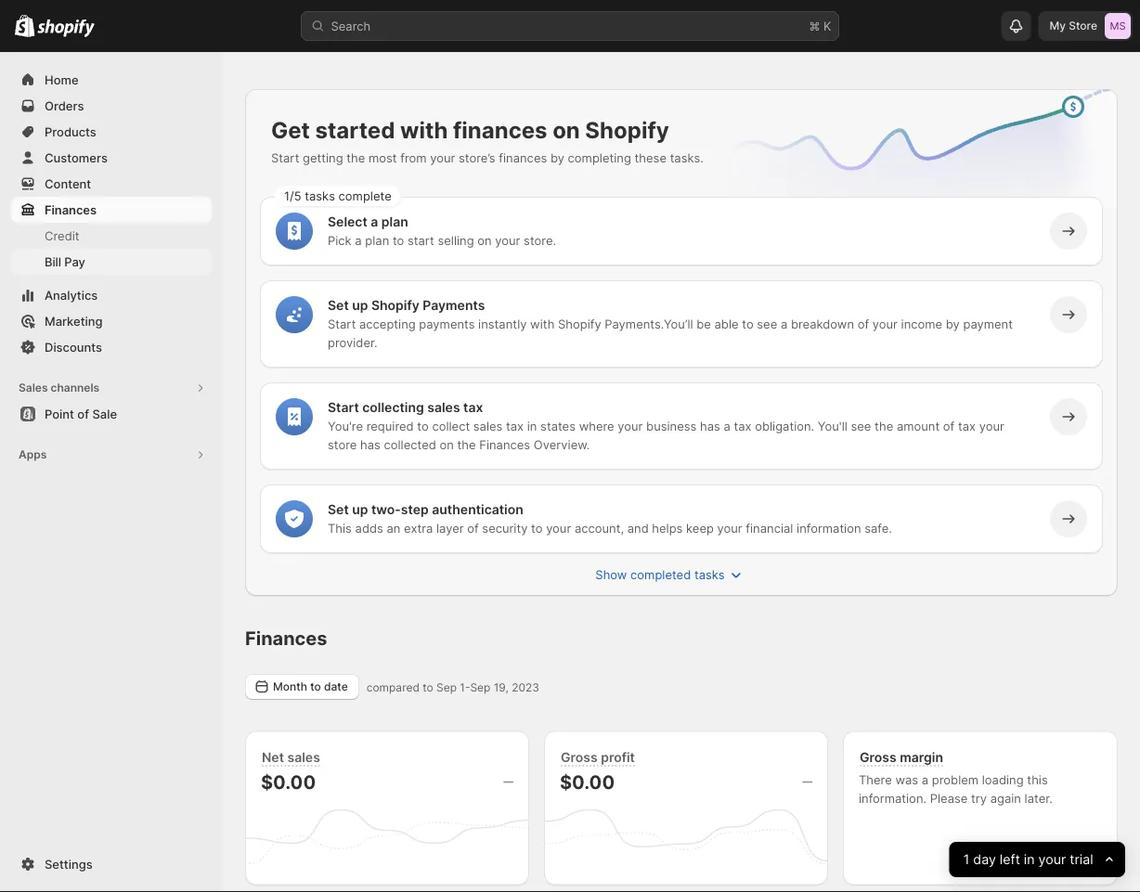 Task type: describe. For each thing, give the bounding box(es) containing it.
1 vertical spatial plan
[[365, 233, 389, 247]]

credit
[[45, 228, 79, 243]]

start collecting sales tax image
[[285, 408, 304, 426]]

payments
[[419, 317, 475, 331]]

step
[[401, 502, 429, 518]]

my
[[1050, 19, 1066, 32]]

please
[[930, 792, 968, 806]]

able
[[715, 317, 739, 331]]

bill pay
[[45, 254, 85, 269]]

a right select
[[371, 214, 378, 230]]

helps
[[652, 521, 683, 535]]

loading
[[982, 773, 1024, 787]]

start inside "get started with finances on shopify start getting the most from your store's finances by completing these tasks."
[[271, 150, 299, 165]]

bill pay link
[[11, 249, 212, 275]]

net sales button
[[257, 747, 325, 767]]

sales inside net sales dropdown button
[[287, 749, 320, 765]]

discounts
[[45, 340, 102, 354]]

two-
[[371, 502, 401, 518]]

accepting
[[359, 317, 416, 331]]

my store
[[1050, 19, 1098, 32]]

tax left obligation. on the top right
[[734, 419, 752, 433]]

start inside "set up shopify payments start accepting payments instantly with shopify payments.you'll be able to see a breakdown of your income by payment provider."
[[328, 317, 356, 331]]

finances inside the start collecting sales tax you're required to collect sales tax in states where your business has a tax obligation. you'll see the amount of tax your store has collected on the finances overview.
[[479, 437, 530, 452]]

gross profit button
[[556, 747, 640, 767]]

sale
[[92, 407, 117, 421]]

content link
[[11, 171, 212, 197]]

profit
[[601, 749, 635, 765]]

2 vertical spatial the
[[457, 437, 476, 452]]

to right compared
[[423, 681, 433, 694]]

complete
[[339, 188, 392, 203]]

financial
[[746, 521, 793, 535]]

a inside "gross margin there was a problem loading this information. please try again later."
[[922, 773, 929, 787]]

pay
[[64, 254, 85, 269]]

to inside the select a plan pick a plan to start selling on your store.
[[393, 233, 404, 247]]

by inside "set up shopify payments start accepting payments instantly with shopify payments.you'll be able to see a breakdown of your income by payment provider."
[[946, 317, 960, 331]]

gross margin button
[[855, 747, 948, 767]]

home link
[[11, 67, 212, 93]]

sales channels
[[19, 381, 99, 395]]

1 vertical spatial finances
[[499, 150, 547, 165]]

with inside "get started with finances on shopify start getting the most from your store's finances by completing these tasks."
[[400, 116, 448, 143]]

to inside "set up shopify payments start accepting payments instantly with shopify payments.you'll be able to see a breakdown of your income by payment provider."
[[742, 317, 754, 331]]

completed
[[631, 567, 691, 582]]

2 horizontal spatial the
[[875, 419, 893, 433]]

gross profit
[[561, 749, 635, 765]]

tax right "amount"
[[958, 419, 976, 433]]

pick
[[328, 233, 352, 247]]

home
[[45, 72, 79, 87]]

collect
[[432, 419, 470, 433]]

up for two-
[[352, 502, 368, 518]]

1 vertical spatial shopify
[[371, 298, 420, 313]]

keep
[[686, 521, 714, 535]]

customers
[[45, 150, 108, 165]]

0 vertical spatial finances
[[453, 116, 547, 143]]

set for set up two-step authentication
[[328, 502, 349, 518]]

see inside "set up shopify payments start accepting payments instantly with shopify payments.you'll be able to see a breakdown of your income by payment provider."
[[757, 317, 777, 331]]

of inside set up two-step authentication this adds an extra layer of security to your account, and helps keep your financial information safe.
[[467, 521, 479, 535]]

income
[[901, 317, 943, 331]]

again
[[990, 792, 1021, 806]]

analytics
[[45, 288, 98, 302]]

completing
[[568, 150, 631, 165]]

no change image for gross profit
[[802, 775, 812, 790]]

apps
[[19, 448, 47, 461]]

you'll
[[818, 419, 848, 433]]

started
[[315, 116, 395, 143]]

a inside "set up shopify payments start accepting payments instantly with shopify payments.you'll be able to see a breakdown of your income by payment provider."
[[781, 317, 788, 331]]

point of sale
[[45, 407, 117, 421]]

to inside set up two-step authentication this adds an extra layer of security to your account, and helps keep your financial information safe.
[[531, 521, 543, 535]]

month to date button
[[245, 674, 359, 700]]

shopify image
[[37, 19, 95, 38]]

to inside dropdown button
[[310, 680, 321, 694]]

on inside the select a plan pick a plan to start selling on your store.
[[478, 233, 492, 247]]

1
[[964, 852, 970, 868]]

settings link
[[11, 851, 212, 877]]

collecting
[[362, 400, 424, 416]]

net
[[262, 749, 284, 765]]

select
[[328, 214, 367, 230]]

getting
[[303, 150, 343, 165]]

analytics link
[[11, 282, 212, 308]]

orders
[[45, 98, 84, 113]]

store.
[[524, 233, 556, 247]]

finances inside finances link
[[45, 202, 97, 217]]

set up shopify payments image
[[285, 305, 304, 324]]

credit link
[[11, 223, 212, 249]]

a right pick
[[355, 233, 362, 247]]

point of sale link
[[11, 401, 212, 427]]

tasks inside show completed tasks 'button'
[[694, 567, 725, 582]]

2 sep from the left
[[470, 681, 491, 694]]

customers link
[[11, 145, 212, 171]]

tasks.
[[670, 150, 704, 165]]

net sales
[[262, 749, 320, 765]]

1 sep from the left
[[436, 681, 457, 694]]

1 day left in your trial
[[964, 852, 1094, 868]]

point of sale button
[[0, 401, 223, 427]]

required
[[366, 419, 414, 433]]

show completed tasks button
[[249, 562, 1092, 588]]

most
[[369, 150, 397, 165]]

1 horizontal spatial finances
[[245, 627, 327, 650]]

content
[[45, 176, 91, 191]]

compared
[[367, 681, 420, 694]]

tax up collect
[[463, 400, 483, 416]]

19,
[[494, 681, 509, 694]]

1 vertical spatial has
[[360, 437, 381, 452]]

your inside "set up shopify payments start accepting payments instantly with shopify payments.you'll be able to see a breakdown of your income by payment provider."
[[873, 317, 898, 331]]

discounts link
[[11, 334, 212, 360]]

marketing
[[45, 314, 103, 328]]

was
[[895, 773, 918, 787]]

shopify inside "get started with finances on shopify start getting the most from your store's finances by completing these tasks."
[[585, 116, 669, 143]]

payments
[[423, 298, 485, 313]]

compared to sep 1-sep 19, 2023
[[367, 681, 539, 694]]

payments.you'll
[[605, 317, 693, 331]]

orders link
[[11, 93, 212, 119]]

of inside "set up shopify payments start accepting payments instantly with shopify payments.you'll be able to see a breakdown of your income by payment provider."
[[858, 317, 869, 331]]

payment
[[963, 317, 1013, 331]]

selling
[[438, 233, 474, 247]]

an
[[387, 521, 401, 535]]

0 vertical spatial tasks
[[305, 188, 335, 203]]

shopify image
[[15, 14, 35, 37]]

these
[[635, 150, 667, 165]]



Task type: vqa. For each thing, say whether or not it's contained in the screenshot.
to
yes



Task type: locate. For each thing, give the bounding box(es) containing it.
to left date
[[310, 680, 321, 694]]

has down required
[[360, 437, 381, 452]]

instantly
[[478, 317, 527, 331]]

⌘
[[809, 19, 820, 33]]

channels
[[51, 381, 99, 395]]

see
[[757, 317, 777, 331], [851, 419, 871, 433]]

0 horizontal spatial see
[[757, 317, 777, 331]]

0 vertical spatial by
[[551, 150, 564, 165]]

by inside "get started with finances on shopify start getting the most from your store's finances by completing these tasks."
[[551, 150, 564, 165]]

1 vertical spatial finances
[[479, 437, 530, 452]]

1 vertical spatial by
[[946, 317, 960, 331]]

$0.00 for gross
[[560, 771, 615, 793]]

1 vertical spatial sales
[[473, 419, 503, 433]]

0 vertical spatial finances
[[45, 202, 97, 217]]

2 horizontal spatial on
[[553, 116, 580, 143]]

in right left
[[1024, 852, 1035, 868]]

by left completing on the top of page
[[551, 150, 564, 165]]

marketing link
[[11, 308, 212, 334]]

start up provider.
[[328, 317, 356, 331]]

on inside "get started with finances on shopify start getting the most from your store's finances by completing these tasks."
[[553, 116, 580, 143]]

sales right collect
[[473, 419, 503, 433]]

up up accepting
[[352, 298, 368, 313]]

0 horizontal spatial finances
[[45, 202, 97, 217]]

on right selling
[[478, 233, 492, 247]]

by
[[551, 150, 564, 165], [946, 317, 960, 331]]

2 horizontal spatial sales
[[473, 419, 503, 433]]

0 vertical spatial start
[[271, 150, 299, 165]]

your right "amount"
[[979, 419, 1004, 433]]

tasks
[[305, 188, 335, 203], [694, 567, 725, 582]]

2 vertical spatial on
[[440, 437, 454, 452]]

0 horizontal spatial tasks
[[305, 188, 335, 203]]

your inside dropdown button
[[1039, 852, 1066, 868]]

sep left "1-"
[[436, 681, 457, 694]]

1 vertical spatial in
[[1024, 852, 1035, 868]]

0 horizontal spatial $0.00
[[261, 771, 316, 793]]

a inside the start collecting sales tax you're required to collect sales tax in states where your business has a tax obligation. you'll see the amount of tax your store has collected on the finances overview.
[[724, 419, 731, 433]]

gross inside "gross margin there was a problem loading this information. please try again later."
[[860, 749, 897, 765]]

set for set up shopify payments
[[328, 298, 349, 313]]

be
[[697, 317, 711, 331]]

0 vertical spatial up
[[352, 298, 368, 313]]

1 vertical spatial start
[[328, 317, 356, 331]]

in inside the start collecting sales tax you're required to collect sales tax in states where your business has a tax obligation. you'll see the amount of tax your store has collected on the finances overview.
[[527, 419, 537, 433]]

states
[[540, 419, 576, 433]]

of inside "button"
[[77, 407, 89, 421]]

set up this
[[328, 502, 349, 518]]

2 horizontal spatial finances
[[479, 437, 530, 452]]

to left start
[[393, 233, 404, 247]]

account,
[[575, 521, 624, 535]]

finances link
[[11, 197, 212, 223]]

1/5 tasks complete
[[284, 188, 392, 203]]

and
[[627, 521, 649, 535]]

on inside the start collecting sales tax you're required to collect sales tax in states where your business has a tax obligation. you'll see the amount of tax your store has collected on the finances overview.
[[440, 437, 454, 452]]

set up two-step authentication image
[[285, 510, 304, 528]]

no change image for net sales
[[503, 775, 513, 790]]

start inside the start collecting sales tax you're required to collect sales tax in states where your business has a tax obligation. you'll see the amount of tax your store has collected on the finances overview.
[[328, 400, 359, 416]]

sales channels button
[[11, 375, 212, 401]]

information
[[797, 521, 861, 535]]

shopify up these
[[585, 116, 669, 143]]

to right security
[[531, 521, 543, 535]]

adds
[[355, 521, 383, 535]]

line chart image
[[696, 85, 1122, 238]]

0 horizontal spatial by
[[551, 150, 564, 165]]

products
[[45, 124, 96, 139]]

your left account,
[[546, 521, 571, 535]]

0 horizontal spatial the
[[347, 150, 365, 165]]

tax
[[463, 400, 483, 416], [506, 419, 524, 433], [734, 419, 752, 433], [958, 419, 976, 433]]

to right able
[[742, 317, 754, 331]]

bill
[[45, 254, 61, 269]]

1 vertical spatial with
[[530, 317, 555, 331]]

2 vertical spatial sales
[[287, 749, 320, 765]]

search
[[331, 19, 371, 33]]

2 $0.00 from the left
[[560, 771, 615, 793]]

store's
[[459, 150, 496, 165]]

the inside "get started with finances on shopify start getting the most from your store's finances by completing these tasks."
[[347, 150, 365, 165]]

your left store.
[[495, 233, 520, 247]]

1 horizontal spatial sales
[[427, 400, 460, 416]]

gross for gross margin there was a problem loading this information. please try again later.
[[860, 749, 897, 765]]

tasks right the 1/5
[[305, 188, 335, 203]]

gross up there
[[860, 749, 897, 765]]

trial
[[1070, 852, 1094, 868]]

your right where
[[618, 419, 643, 433]]

start collecting sales tax you're required to collect sales tax in states where your business has a tax obligation. you'll see the amount of tax your store has collected on the finances overview.
[[328, 400, 1004, 452]]

a right business
[[724, 419, 731, 433]]

1 up from the top
[[352, 298, 368, 313]]

finances right "store's"
[[499, 150, 547, 165]]

1 set from the top
[[328, 298, 349, 313]]

a
[[371, 214, 378, 230], [355, 233, 362, 247], [781, 317, 788, 331], [724, 419, 731, 433], [922, 773, 929, 787]]

0 vertical spatial see
[[757, 317, 777, 331]]

1 no change image from the left
[[503, 775, 513, 790]]

see inside the start collecting sales tax you're required to collect sales tax in states where your business has a tax obligation. you'll see the amount of tax your store has collected on the finances overview.
[[851, 419, 871, 433]]

$0.00 down gross profit dropdown button
[[560, 771, 615, 793]]

2 no change image from the left
[[802, 775, 812, 790]]

0 horizontal spatial no change image
[[503, 775, 513, 790]]

up for shopify
[[352, 298, 368, 313]]

with right instantly
[[530, 317, 555, 331]]

your inside "get started with finances on shopify start getting the most from your store's finances by completing these tasks."
[[430, 150, 455, 165]]

2 gross from the left
[[860, 749, 897, 765]]

apps button
[[11, 442, 212, 468]]

1 gross from the left
[[561, 749, 598, 765]]

with inside "set up shopify payments start accepting payments instantly with shopify payments.you'll be able to see a breakdown of your income by payment provider."
[[530, 317, 555, 331]]

your left income
[[873, 317, 898, 331]]

0 horizontal spatial sales
[[287, 749, 320, 765]]

start
[[408, 233, 434, 247]]

⌘ k
[[809, 19, 831, 33]]

the down collect
[[457, 437, 476, 452]]

0 horizontal spatial gross
[[561, 749, 598, 765]]

products link
[[11, 119, 212, 145]]

1 horizontal spatial sep
[[470, 681, 491, 694]]

the
[[347, 150, 365, 165], [875, 419, 893, 433], [457, 437, 476, 452]]

no change image
[[503, 775, 513, 790], [802, 775, 812, 790]]

of right breakdown
[[858, 317, 869, 331]]

k
[[824, 19, 831, 33]]

in inside dropdown button
[[1024, 852, 1035, 868]]

plan down select
[[365, 233, 389, 247]]

show
[[596, 567, 627, 582]]

of left sale
[[77, 407, 89, 421]]

your
[[430, 150, 455, 165], [495, 233, 520, 247], [873, 317, 898, 331], [618, 419, 643, 433], [979, 419, 1004, 433], [546, 521, 571, 535], [717, 521, 743, 535], [1039, 852, 1066, 868]]

gross for gross profit
[[561, 749, 598, 765]]

0 horizontal spatial has
[[360, 437, 381, 452]]

your right keep
[[717, 521, 743, 535]]

1 horizontal spatial gross
[[860, 749, 897, 765]]

obligation.
[[755, 419, 814, 433]]

0 horizontal spatial in
[[527, 419, 537, 433]]

information.
[[859, 792, 927, 806]]

0 vertical spatial sales
[[427, 400, 460, 416]]

the left "amount"
[[875, 419, 893, 433]]

see right the you'll
[[851, 419, 871, 433]]

get started with finances on shopify start getting the most from your store's finances by completing these tasks.
[[271, 116, 704, 165]]

sales right net
[[287, 749, 320, 765]]

on
[[553, 116, 580, 143], [478, 233, 492, 247], [440, 437, 454, 452]]

your right "from"
[[430, 150, 455, 165]]

to inside the start collecting sales tax you're required to collect sales tax in states where your business has a tax obligation. you'll see the amount of tax your store has collected on the finances overview.
[[417, 419, 429, 433]]

1 vertical spatial the
[[875, 419, 893, 433]]

of down authentication
[[467, 521, 479, 535]]

has
[[700, 419, 720, 433], [360, 437, 381, 452]]

0 vertical spatial shopify
[[585, 116, 669, 143]]

1 horizontal spatial on
[[478, 233, 492, 247]]

shopify
[[585, 116, 669, 143], [371, 298, 420, 313], [558, 317, 601, 331]]

a right was
[[922, 773, 929, 787]]

sales
[[19, 381, 48, 395]]

1 horizontal spatial has
[[700, 419, 720, 433]]

0 vertical spatial in
[[527, 419, 537, 433]]

$0.00 for net
[[261, 771, 316, 793]]

gross margin there was a problem loading this information. please try again later.
[[859, 749, 1053, 806]]

1 horizontal spatial the
[[457, 437, 476, 452]]

tasks down keep
[[694, 567, 725, 582]]

settings
[[45, 857, 93, 871]]

business
[[646, 419, 697, 433]]

1 horizontal spatial tasks
[[694, 567, 725, 582]]

point
[[45, 407, 74, 421]]

sep left 19,
[[470, 681, 491, 694]]

2 vertical spatial shopify
[[558, 317, 601, 331]]

in left states
[[527, 419, 537, 433]]

later.
[[1025, 792, 1053, 806]]

up up adds
[[352, 502, 368, 518]]

finances up "store's"
[[453, 116, 547, 143]]

0 horizontal spatial sep
[[436, 681, 457, 694]]

breakdown
[[791, 317, 854, 331]]

select a plan image
[[285, 222, 304, 240]]

shopify up accepting
[[371, 298, 420, 313]]

this
[[328, 521, 352, 535]]

sep
[[436, 681, 457, 694], [470, 681, 491, 694]]

0 horizontal spatial on
[[440, 437, 454, 452]]

to up collected
[[417, 419, 429, 433]]

shopify left payments.you'll
[[558, 317, 601, 331]]

1 $0.00 from the left
[[261, 771, 316, 793]]

with up "from"
[[400, 116, 448, 143]]

gross
[[561, 749, 598, 765], [860, 749, 897, 765]]

you're
[[328, 419, 363, 433]]

set up provider.
[[328, 298, 349, 313]]

see right able
[[757, 317, 777, 331]]

1-
[[460, 681, 470, 694]]

start up you're
[[328, 400, 359, 416]]

store
[[328, 437, 357, 452]]

0 horizontal spatial with
[[400, 116, 448, 143]]

1 vertical spatial set
[[328, 502, 349, 518]]

of inside the start collecting sales tax you're required to collect sales tax in states where your business has a tax obligation. you'll see the amount of tax your store has collected on the finances overview.
[[943, 419, 955, 433]]

finances left 'overview.'
[[479, 437, 530, 452]]

0 vertical spatial has
[[700, 419, 720, 433]]

my store image
[[1105, 13, 1131, 39]]

get
[[271, 116, 310, 143]]

2 vertical spatial start
[[328, 400, 359, 416]]

up inside set up two-step authentication this adds an extra layer of security to your account, and helps keep your financial information safe.
[[352, 502, 368, 518]]

1 vertical spatial tasks
[[694, 567, 725, 582]]

provider.
[[328, 335, 378, 350]]

gross inside dropdown button
[[561, 749, 598, 765]]

tax left states
[[506, 419, 524, 433]]

0 vertical spatial set
[[328, 298, 349, 313]]

sales up collect
[[427, 400, 460, 416]]

0 vertical spatial the
[[347, 150, 365, 165]]

2 up from the top
[[352, 502, 368, 518]]

1 horizontal spatial in
[[1024, 852, 1035, 868]]

2023
[[512, 681, 539, 694]]

finances up the month
[[245, 627, 327, 650]]

1 horizontal spatial by
[[946, 317, 960, 331]]

1/5
[[284, 188, 301, 203]]

of right "amount"
[[943, 419, 955, 433]]

1 horizontal spatial see
[[851, 419, 871, 433]]

1 horizontal spatial $0.00
[[560, 771, 615, 793]]

your left trial
[[1039, 852, 1066, 868]]

0 vertical spatial plan
[[381, 214, 408, 230]]

set inside set up two-step authentication this adds an extra layer of security to your account, and helps keep your financial information safe.
[[328, 502, 349, 518]]

in
[[527, 419, 537, 433], [1024, 852, 1035, 868]]

gross left 'profit'
[[561, 749, 598, 765]]

your inside the select a plan pick a plan to start selling on your store.
[[495, 233, 520, 247]]

with
[[400, 116, 448, 143], [530, 317, 555, 331]]

date
[[324, 680, 348, 694]]

authentication
[[432, 502, 524, 518]]

finances down the content
[[45, 202, 97, 217]]

1 horizontal spatial with
[[530, 317, 555, 331]]

this
[[1027, 773, 1048, 787]]

1 vertical spatial on
[[478, 233, 492, 247]]

has right business
[[700, 419, 720, 433]]

$0.00 down net sales
[[261, 771, 316, 793]]

up
[[352, 298, 368, 313], [352, 502, 368, 518]]

margin
[[900, 749, 943, 765]]

start down get
[[271, 150, 299, 165]]

the left most
[[347, 150, 365, 165]]

1 vertical spatial see
[[851, 419, 871, 433]]

day
[[974, 852, 996, 868]]

1 horizontal spatial no change image
[[802, 775, 812, 790]]

on up completing on the top of page
[[553, 116, 580, 143]]

0 vertical spatial with
[[400, 116, 448, 143]]

0 vertical spatial on
[[553, 116, 580, 143]]

on down collect
[[440, 437, 454, 452]]

store
[[1069, 19, 1098, 32]]

plan up start
[[381, 214, 408, 230]]

2 set from the top
[[328, 502, 349, 518]]

1 vertical spatial up
[[352, 502, 368, 518]]

by right income
[[946, 317, 960, 331]]

up inside "set up shopify payments start accepting payments instantly with shopify payments.you'll be able to see a breakdown of your income by payment provider."
[[352, 298, 368, 313]]

overview.
[[534, 437, 590, 452]]

2 vertical spatial finances
[[245, 627, 327, 650]]

a left breakdown
[[781, 317, 788, 331]]

set inside "set up shopify payments start accepting payments instantly with shopify payments.you'll be able to see a breakdown of your income by payment provider."
[[328, 298, 349, 313]]



